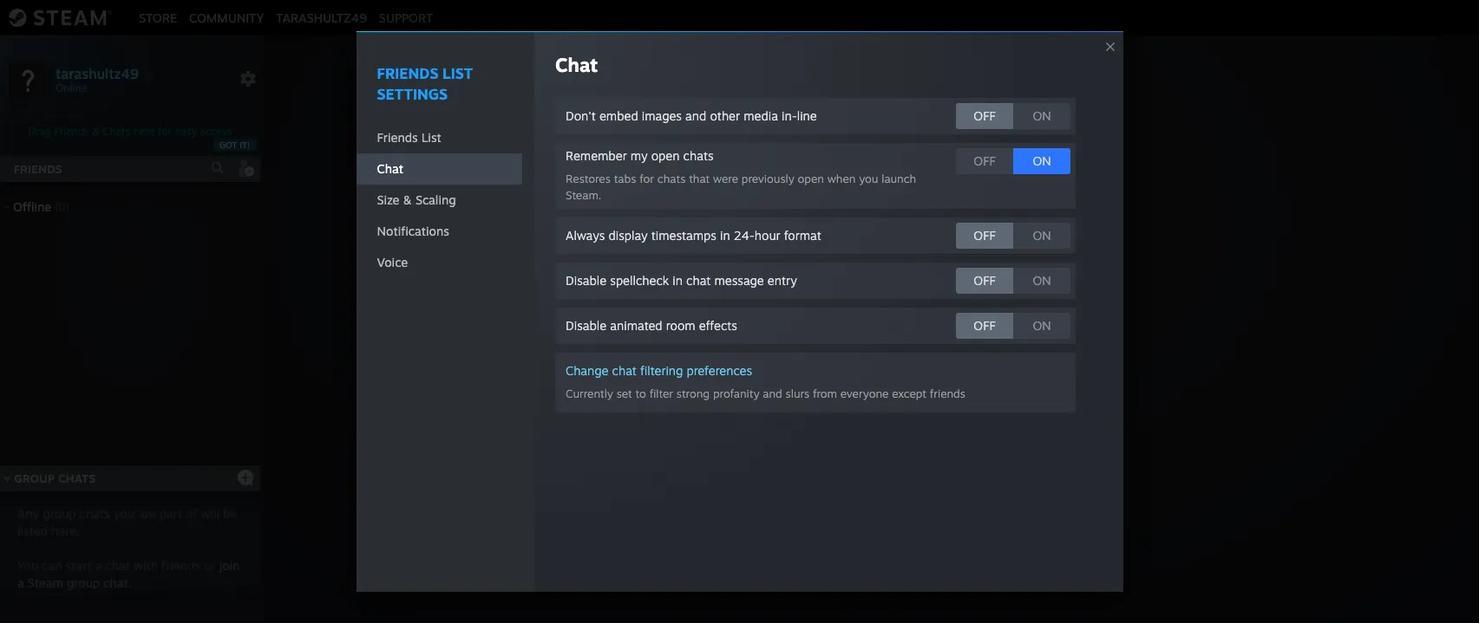 Task type: describe. For each thing, give the bounding box(es) containing it.
click a friend or group chat to start!
[[754, 338, 991, 356]]

1 vertical spatial chat
[[377, 161, 403, 176]]

size
[[377, 193, 400, 207]]

filter
[[649, 387, 673, 401]]

filtering
[[640, 363, 683, 378]]

don't
[[566, 108, 596, 123]]

always
[[566, 228, 605, 243]]

to for start!
[[940, 338, 953, 356]]

remember my open chats restores tabs for chats that were previously open when you launch steam.
[[566, 148, 916, 202]]

images
[[642, 108, 682, 123]]

scaling
[[415, 193, 456, 207]]

message
[[714, 273, 764, 288]]

other
[[710, 108, 740, 123]]

1 vertical spatial friends
[[161, 559, 200, 573]]

were
[[713, 172, 738, 186]]

1 vertical spatial chats
[[58, 472, 96, 486]]

always display timestamps in 24-hour format
[[566, 228, 821, 243]]

list for friends list settings
[[443, 64, 473, 82]]

chats inside any group chats you are part of will be listed here.
[[79, 507, 110, 521]]

0 vertical spatial chats
[[683, 148, 714, 163]]

disable for disable spellcheck in chat message entry
[[566, 273, 607, 288]]

0 horizontal spatial chat
[[105, 559, 130, 573]]

line
[[797, 108, 817, 123]]

store link
[[133, 10, 183, 25]]

click
[[754, 338, 785, 356]]

media
[[744, 108, 778, 123]]

off for media
[[974, 108, 996, 123]]

effects
[[699, 318, 737, 333]]

group inside any group chats you are part of will be listed here.
[[43, 507, 76, 521]]

voice
[[377, 255, 408, 270]]

are
[[138, 507, 156, 521]]

collapse chats list image
[[0, 475, 20, 483]]

preferences
[[687, 363, 752, 378]]

search my friends list image
[[210, 160, 226, 176]]

that
[[689, 172, 710, 186]]

timestamps
[[651, 228, 716, 243]]

easy
[[175, 125, 197, 138]]

off for entry
[[974, 273, 996, 288]]

drag
[[28, 125, 51, 138]]

change chat filtering preferences currently set to filter strong profanity and slurs from everyone except friends
[[566, 363, 966, 401]]

will
[[201, 507, 219, 521]]

5 on from the top
[[1033, 318, 1051, 333]]

a for steam
[[17, 576, 24, 591]]

tarashultz49 link
[[270, 10, 373, 25]]

start
[[65, 559, 92, 573]]

1 horizontal spatial chat
[[555, 53, 598, 76]]

5 off from the top
[[974, 318, 996, 333]]

disable for disable animated room effects
[[566, 318, 607, 333]]

0 horizontal spatial group
[[14, 472, 55, 486]]

community link
[[183, 10, 270, 25]]

create a group chat image
[[237, 469, 254, 486]]

1 horizontal spatial tarashultz49
[[276, 10, 367, 25]]

restores
[[566, 172, 611, 186]]

join a steam group chat. link
[[17, 559, 240, 591]]

set
[[617, 387, 632, 401]]

remember
[[566, 148, 627, 163]]

add a friend image
[[236, 159, 255, 178]]

community
[[189, 10, 264, 25]]

support link
[[373, 10, 439, 25]]

disable spellcheck in chat message entry
[[566, 273, 797, 288]]

don't embed images and other media in-line
[[566, 108, 817, 123]]

listed
[[17, 524, 48, 539]]

everyone
[[840, 387, 889, 401]]

settings
[[377, 85, 448, 103]]

display
[[609, 228, 648, 243]]

change chat filtering preferences link
[[566, 363, 752, 379]]

any
[[17, 507, 39, 521]]

group inside join a steam group chat.
[[67, 576, 100, 591]]

steam.
[[566, 188, 602, 202]]

previously
[[742, 172, 794, 186]]

can
[[42, 559, 62, 573]]

be
[[223, 507, 237, 521]]

drag friends & chats here for easy access
[[28, 125, 232, 138]]

entry
[[768, 273, 797, 288]]

change
[[566, 363, 609, 378]]

friends inside change chat filtering preferences currently set to filter strong profanity and slurs from everyone except friends
[[930, 387, 966, 401]]

friends for friends
[[14, 162, 62, 176]]

in-
[[782, 108, 797, 123]]

1 vertical spatial tarashultz49
[[56, 65, 139, 82]]

start!
[[957, 338, 991, 356]]

except
[[892, 387, 927, 401]]



Task type: vqa. For each thing, say whether or not it's contained in the screenshot.
THE & to the right
yes



Task type: locate. For each thing, give the bounding box(es) containing it.
group up 'any'
[[14, 472, 55, 486]]

friends
[[377, 64, 439, 82], [54, 125, 89, 138], [377, 130, 418, 145], [14, 162, 62, 176]]

1 vertical spatial a
[[95, 559, 102, 573]]

4 on from the top
[[1033, 273, 1051, 288]]

you left are
[[114, 507, 134, 521]]

to for filter
[[636, 387, 646, 401]]

2 vertical spatial a
[[17, 576, 24, 591]]

and
[[685, 108, 706, 123], [763, 387, 782, 401]]

format
[[784, 228, 821, 243]]

group chats
[[14, 472, 96, 486]]

list for friends list
[[421, 130, 441, 145]]

0 vertical spatial or
[[845, 338, 858, 356]]

2 vertical spatial chat
[[105, 559, 130, 573]]

friends inside 'friends list settings'
[[377, 64, 439, 82]]

1 horizontal spatial list
[[443, 64, 473, 82]]

0 vertical spatial a
[[789, 338, 796, 356]]

when
[[827, 172, 856, 186]]

to
[[940, 338, 953, 356], [636, 387, 646, 401]]

off for hour
[[974, 228, 996, 243]]

access
[[200, 125, 232, 138]]

3 off from the top
[[974, 228, 996, 243]]

0 horizontal spatial chats
[[58, 472, 96, 486]]

0 horizontal spatial tarashultz49
[[56, 65, 139, 82]]

on for hour
[[1033, 228, 1051, 243]]

animated
[[610, 318, 663, 333]]

1 vertical spatial group
[[67, 576, 100, 591]]

and left slurs
[[763, 387, 782, 401]]

slurs
[[786, 387, 810, 401]]

and left other
[[685, 108, 706, 123]]

0 vertical spatial list
[[443, 64, 473, 82]]

list inside 'friends list settings'
[[443, 64, 473, 82]]

in right spellcheck
[[673, 273, 683, 288]]

1 vertical spatial list
[[421, 130, 441, 145]]

disable
[[566, 273, 607, 288], [566, 318, 607, 333]]

group up everyone
[[862, 338, 901, 356]]

1 vertical spatial chats
[[657, 172, 686, 186]]

friends down settings
[[377, 130, 418, 145]]

tarashultz49
[[276, 10, 367, 25], [56, 65, 139, 82]]

to inside change chat filtering preferences currently set to filter strong profanity and slurs from everyone except friends
[[636, 387, 646, 401]]

4 off from the top
[[974, 273, 996, 288]]

1 vertical spatial or
[[204, 559, 216, 573]]

and inside change chat filtering preferences currently set to filter strong profanity and slurs from everyone except friends
[[763, 387, 782, 401]]

0 vertical spatial for
[[158, 125, 172, 138]]

chats up the 'that'
[[683, 148, 714, 163]]

1 vertical spatial open
[[798, 172, 824, 186]]

on for entry
[[1033, 273, 1051, 288]]

a right start at left bottom
[[95, 559, 102, 573]]

1 horizontal spatial friends
[[930, 387, 966, 401]]

steam
[[28, 576, 63, 591]]

24-
[[734, 228, 755, 243]]

size & scaling
[[377, 193, 456, 207]]

chat up except
[[905, 338, 936, 356]]

chat up size
[[377, 161, 403, 176]]

a inside join a steam group chat.
[[17, 576, 24, 591]]

1 vertical spatial to
[[636, 387, 646, 401]]

0 vertical spatial chat
[[686, 273, 711, 288]]

a down you
[[17, 576, 24, 591]]

3 on from the top
[[1033, 228, 1051, 243]]

1 horizontal spatial in
[[720, 228, 730, 243]]

0 horizontal spatial in
[[673, 273, 683, 288]]

a for friend
[[789, 338, 796, 356]]

a
[[789, 338, 796, 356], [95, 559, 102, 573], [17, 576, 24, 591]]

open
[[651, 148, 680, 163], [798, 172, 824, 186]]

friends up settings
[[377, 64, 439, 82]]

chat up chat.
[[105, 559, 130, 573]]

join a steam group chat.
[[17, 559, 240, 591]]

store
[[139, 10, 177, 25]]

hour
[[755, 228, 780, 243]]

chat
[[686, 273, 711, 288], [612, 363, 637, 378], [105, 559, 130, 573]]

friends right drag
[[54, 125, 89, 138]]

1 vertical spatial chat
[[612, 363, 637, 378]]

on for media
[[1033, 108, 1051, 123]]

1 vertical spatial &
[[403, 193, 412, 207]]

0 vertical spatial you
[[859, 172, 878, 186]]

chat
[[555, 53, 598, 76], [377, 161, 403, 176], [905, 338, 936, 356]]

1 horizontal spatial or
[[845, 338, 858, 356]]

offline
[[13, 200, 51, 214]]

group up here.
[[43, 507, 76, 521]]

1 horizontal spatial group
[[862, 338, 901, 356]]

0 vertical spatial group
[[43, 507, 76, 521]]

chat up don't
[[555, 53, 598, 76]]

disable animated room effects
[[566, 318, 737, 333]]

0 vertical spatial chat
[[555, 53, 598, 76]]

to left start!
[[940, 338, 953, 356]]

1 horizontal spatial open
[[798, 172, 824, 186]]

friends right except
[[930, 387, 966, 401]]

1 off from the top
[[974, 108, 996, 123]]

2 vertical spatial chat
[[905, 338, 936, 356]]

0 horizontal spatial list
[[421, 130, 441, 145]]

you inside any group chats you are part of will be listed here.
[[114, 507, 134, 521]]

open right my at left top
[[651, 148, 680, 163]]

list
[[443, 64, 473, 82], [421, 130, 441, 145]]

tarashultz49 left support
[[276, 10, 367, 25]]

friends for friends list settings
[[377, 64, 439, 82]]

join
[[219, 559, 240, 573]]

0 horizontal spatial for
[[158, 125, 172, 138]]

friends right with in the bottom left of the page
[[161, 559, 200, 573]]

of
[[186, 507, 197, 521]]

0 horizontal spatial friends
[[161, 559, 200, 573]]

1 horizontal spatial and
[[763, 387, 782, 401]]

my
[[631, 148, 648, 163]]

launch
[[882, 172, 916, 186]]

group down start at left bottom
[[67, 576, 100, 591]]

1 vertical spatial for
[[640, 172, 654, 186]]

notifications
[[377, 224, 449, 239]]

0 vertical spatial and
[[685, 108, 706, 123]]

part
[[159, 507, 182, 521]]

0 vertical spatial chats
[[103, 125, 130, 138]]

chat inside change chat filtering preferences currently set to filter strong profanity and slurs from everyone except friends
[[612, 363, 637, 378]]

with
[[134, 559, 158, 573]]

open left when
[[798, 172, 824, 186]]

room
[[666, 318, 695, 333]]

or right friend
[[845, 338, 858, 356]]

& left here
[[92, 125, 100, 138]]

currently
[[566, 387, 613, 401]]

1 vertical spatial group
[[14, 472, 55, 486]]

strong
[[677, 387, 710, 401]]

0 horizontal spatial a
[[17, 576, 24, 591]]

support
[[379, 10, 433, 25]]

1 on from the top
[[1033, 108, 1051, 123]]

2 on from the top
[[1033, 154, 1051, 168]]

chats
[[103, 125, 130, 138], [58, 472, 96, 486]]

tarashultz49 up drag friends & chats here for easy access
[[56, 65, 139, 82]]

disable up change
[[566, 318, 607, 333]]

0 horizontal spatial and
[[685, 108, 706, 123]]

2 disable from the top
[[566, 318, 607, 333]]

chats up here.
[[58, 472, 96, 486]]

friends for friends list
[[377, 130, 418, 145]]

1 vertical spatial you
[[114, 507, 134, 521]]

disable down always
[[566, 273, 607, 288]]

in left 24-
[[720, 228, 730, 243]]

0 vertical spatial to
[[940, 338, 953, 356]]

chat left message
[[686, 273, 711, 288]]

0 horizontal spatial &
[[92, 125, 100, 138]]

tabs
[[614, 172, 636, 186]]

1 disable from the top
[[566, 273, 607, 288]]

0 horizontal spatial you
[[114, 507, 134, 521]]

friends list
[[377, 130, 441, 145]]

friend
[[800, 338, 841, 356]]

embed
[[599, 108, 638, 123]]

0 horizontal spatial open
[[651, 148, 680, 163]]

for right the tabs
[[640, 172, 654, 186]]

you
[[17, 559, 38, 573]]

1 horizontal spatial chat
[[612, 363, 637, 378]]

any group chats you are part of will be listed here.
[[17, 507, 237, 539]]

friends list settings
[[377, 64, 473, 103]]

1 vertical spatial disable
[[566, 318, 607, 333]]

0 vertical spatial tarashultz49
[[276, 10, 367, 25]]

chats up here.
[[79, 507, 110, 521]]

1 vertical spatial and
[[763, 387, 782, 401]]

from
[[813, 387, 837, 401]]

here
[[133, 125, 155, 138]]

friends down drag
[[14, 162, 62, 176]]

a right click
[[789, 338, 796, 356]]

1 horizontal spatial to
[[940, 338, 953, 356]]

2 horizontal spatial chat
[[686, 273, 711, 288]]

for right here
[[158, 125, 172, 138]]

0 vertical spatial in
[[720, 228, 730, 243]]

chat up set
[[612, 363, 637, 378]]

0 horizontal spatial chat
[[377, 161, 403, 176]]

& right size
[[403, 193, 412, 207]]

list up settings
[[443, 64, 473, 82]]

manage friends list settings image
[[239, 70, 257, 88]]

2 vertical spatial chats
[[79, 507, 110, 521]]

off
[[974, 108, 996, 123], [974, 154, 996, 168], [974, 228, 996, 243], [974, 273, 996, 288], [974, 318, 996, 333]]

for inside remember my open chats restores tabs for chats that were previously open when you launch steam.
[[640, 172, 654, 186]]

1 horizontal spatial you
[[859, 172, 878, 186]]

0 vertical spatial disable
[[566, 273, 607, 288]]

&
[[92, 125, 100, 138], [403, 193, 412, 207]]

0 horizontal spatial or
[[204, 559, 216, 573]]

chats left here
[[103, 125, 130, 138]]

spellcheck
[[610, 273, 669, 288]]

2 horizontal spatial chat
[[905, 338, 936, 356]]

0 vertical spatial open
[[651, 148, 680, 163]]

1 horizontal spatial &
[[403, 193, 412, 207]]

you inside remember my open chats restores tabs for chats that were previously open when you launch steam.
[[859, 172, 878, 186]]

0 vertical spatial &
[[92, 125, 100, 138]]

friends
[[930, 387, 966, 401], [161, 559, 200, 573]]

you
[[859, 172, 878, 186], [114, 507, 134, 521]]

1 horizontal spatial a
[[95, 559, 102, 573]]

1 vertical spatial in
[[673, 273, 683, 288]]

0 vertical spatial group
[[862, 338, 901, 356]]

to right set
[[636, 387, 646, 401]]

you can start a chat with friends or
[[17, 559, 219, 573]]

2 horizontal spatial a
[[789, 338, 796, 356]]

you right when
[[859, 172, 878, 186]]

here.
[[51, 524, 80, 539]]

1 horizontal spatial chats
[[103, 125, 130, 138]]

in
[[720, 228, 730, 243], [673, 273, 683, 288]]

profanity
[[713, 387, 759, 401]]

group
[[862, 338, 901, 356], [14, 472, 55, 486]]

1 horizontal spatial for
[[640, 172, 654, 186]]

or left join
[[204, 559, 216, 573]]

chats left the 'that'
[[657, 172, 686, 186]]

chats
[[683, 148, 714, 163], [657, 172, 686, 186], [79, 507, 110, 521]]

2 off from the top
[[974, 154, 996, 168]]

0 horizontal spatial to
[[636, 387, 646, 401]]

list down settings
[[421, 130, 441, 145]]

chat.
[[103, 576, 131, 591]]

group
[[43, 507, 76, 521], [67, 576, 100, 591]]

0 vertical spatial friends
[[930, 387, 966, 401]]



